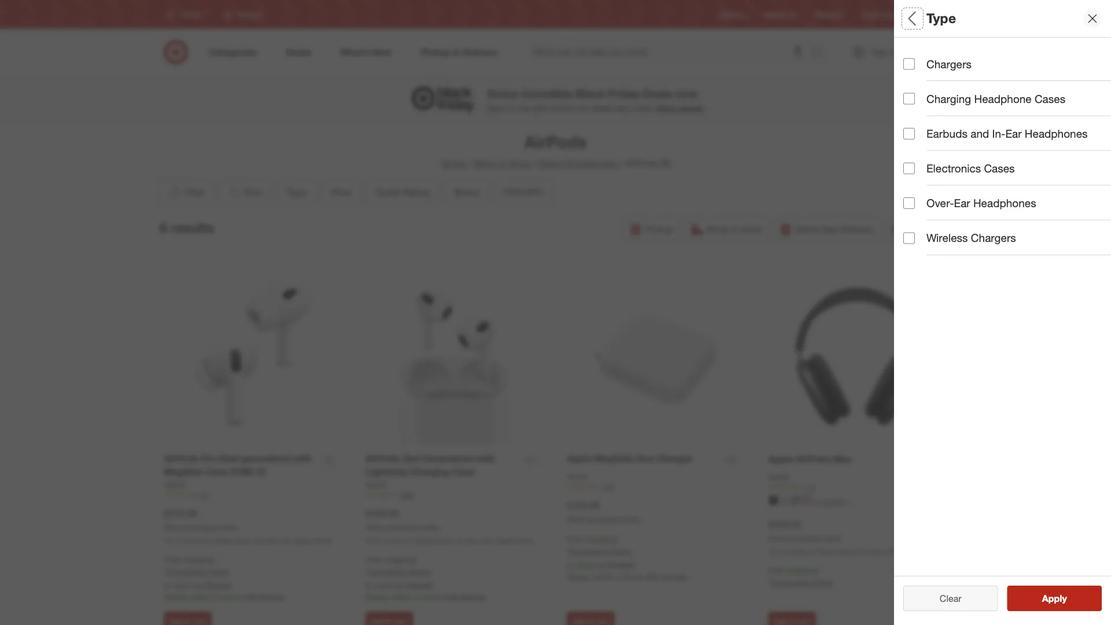 Task type: vqa. For each thing, say whether or not it's contained in the screenshot.
purchased in the $549.00 When purchased online Try 2 months of Apple Music for free with Target Circle
yes



Task type: locate. For each thing, give the bounding box(es) containing it.
include
[[927, 251, 963, 264]]

try down $169.99
[[366, 536, 375, 545]]

apple airpods max image
[[769, 267, 948, 446], [769, 267, 948, 446]]

months up free shipping * * exclusions apply.
[[785, 548, 809, 556]]

74 link
[[164, 490, 342, 500]]

shipping for $129.99
[[585, 534, 616, 544]]

airpods pro (2nd generation) with magsafe case (usb‑c) image
[[164, 267, 342, 445], [164, 267, 342, 445]]

1 horizontal spatial try
[[366, 536, 375, 545]]

fpo/apo down over-
[[904, 212, 954, 225]]

free shipping * * exclusions apply. in stock at  rowlett ready within 2 hours with pickup down $249.99 when purchased online try 2 months of apple music for free with target circle
[[164, 554, 284, 602]]

free down $129.99
[[567, 534, 583, 544]]

for
[[255, 536, 263, 545], [456, 536, 464, 545], [859, 548, 867, 556]]

purchased
[[587, 515, 620, 524], [184, 523, 217, 532], [386, 523, 419, 532], [789, 534, 822, 543]]

0 vertical spatial rating
[[938, 131, 972, 144]]

2 / from the left
[[534, 158, 537, 169]]

apple magsafe duo charger image
[[567, 267, 746, 445], [567, 267, 746, 445]]

purchased inside $129.99 when purchased online
[[587, 515, 620, 524]]

same
[[796, 223, 820, 235]]

guest rating
[[904, 131, 972, 144], [376, 186, 430, 198]]

shop inside button
[[707, 223, 729, 235]]

of for airpods pro (2nd generation) with magsafe case (usb‑c)
[[206, 536, 212, 545]]

shop inside airpods target / ways to shop / brand experiences / airpods (6)
[[509, 158, 531, 169]]

purchased inside '$549.00 when purchased online try 2 months of apple music for free with target circle'
[[789, 534, 822, 543]]

airpods up lightning at the bottom of page
[[366, 453, 400, 464]]

(usb‑c)
[[231, 466, 266, 478]]

music for $549.00
[[839, 548, 857, 556]]

2 horizontal spatial brand
[[904, 171, 935, 184]]

0 vertical spatial brand
[[539, 158, 564, 169]]

fpo/apo button down to
[[494, 179, 554, 205]]

redcard
[[815, 10, 843, 19]]

max
[[834, 454, 852, 465]]

airpods (3rd generation) with lightning charging case link
[[366, 452, 517, 479]]

try inside $249.99 when purchased online try 2 months of apple music for free with target circle
[[164, 536, 173, 545]]

1 horizontal spatial type button
[[904, 38, 1112, 78]]

airpods (3rd generation) with lightning charging case image
[[366, 267, 544, 445], [366, 267, 544, 445]]

0 vertical spatial price button
[[904, 78, 1112, 119]]

*
[[616, 534, 619, 544], [567, 546, 570, 556], [213, 554, 216, 565], [415, 554, 418, 565], [818, 566, 821, 576], [164, 567, 167, 577], [366, 567, 369, 577], [769, 578, 772, 588]]

0 horizontal spatial hours
[[220, 592, 240, 602]]

apply. down $129.99 when purchased online
[[611, 546, 633, 556]]

same day delivery button
[[774, 216, 882, 242]]

online inside '$549.00 when purchased online try 2 months of apple music for free with target circle'
[[824, 534, 842, 543]]

shipping
[[908, 223, 944, 235]]

shop in store button
[[685, 216, 770, 242]]

1 vertical spatial rating
[[403, 186, 430, 198]]

airpods for airpods (3rd generation) with lightning charging case
[[366, 453, 400, 464]]

1 horizontal spatial brand
[[539, 158, 564, 169]]

headphone
[[975, 92, 1032, 105]]

shop left in
[[707, 223, 729, 235]]

/
[[468, 158, 472, 169], [534, 158, 537, 169], [620, 158, 623, 169]]

airpods target / ways to shop / brand experiences / airpods (6)
[[441, 131, 671, 169]]

of inside "all filters" "dialog"
[[985, 251, 995, 264]]

1 clear from the left
[[934, 593, 956, 604]]

electronics
[[927, 162, 982, 175]]

online down the '105' link
[[622, 515, 641, 524]]

purchased down the $549.00 at the right bottom
[[789, 534, 822, 543]]

0 horizontal spatial case
[[206, 466, 228, 478]]

1 horizontal spatial at
[[397, 580, 404, 591]]

when inside '$549.00 when purchased online try 2 months of apple music for free with target circle'
[[769, 534, 787, 543]]

target inside '$549.00 when purchased online try 2 months of apple music for free with target circle'
[[898, 548, 917, 556]]

music
[[234, 536, 253, 545], [436, 536, 454, 545], [839, 548, 857, 556]]

1 horizontal spatial guest rating
[[904, 131, 972, 144]]

purchased down $129.99
[[587, 515, 620, 524]]

free down $249.99
[[164, 554, 180, 565]]

apple inside apple magsafe duo charger link
[[567, 453, 592, 464]]

brand button down target link
[[445, 179, 489, 205]]

when for $169.99
[[366, 523, 384, 532]]

within for $249.99
[[190, 592, 211, 602]]

online inside $169.99 when purchased online try 2 months of apple music for free with target circle
[[421, 523, 439, 532]]

free
[[567, 534, 583, 544], [164, 554, 180, 565], [366, 554, 382, 565], [769, 566, 785, 576]]

0 horizontal spatial shop
[[509, 158, 531, 169]]

target for airpods (3rd generation) with lightning charging case
[[495, 536, 514, 545]]

of up free shipping * * exclusions apply.
[[811, 548, 817, 556]]

2 horizontal spatial at
[[598, 560, 605, 570]]

0 vertical spatial magsafe
[[595, 453, 634, 464]]

apple for apple link associated with apple airpods max
[[769, 472, 790, 482]]

/ left ways
[[468, 158, 472, 169]]

of for airpods (3rd generation) with lightning charging case
[[408, 536, 414, 545]]

case
[[206, 466, 228, 478], [453, 466, 475, 478]]

1 horizontal spatial in
[[366, 580, 372, 591]]

apply.
[[611, 546, 633, 556], [208, 567, 230, 577], [409, 567, 431, 577], [812, 578, 834, 588]]

0 horizontal spatial price button
[[321, 179, 362, 205]]

1 vertical spatial magsafe
[[164, 466, 203, 478]]

brand
[[539, 158, 564, 169], [904, 171, 935, 184], [454, 186, 479, 198]]

1 horizontal spatial magsafe
[[595, 453, 634, 464]]

chargers up "include out of stock"
[[972, 231, 1017, 245]]

airpods for airpods pro (2nd generation) with magsafe case (usb‑c)
[[164, 453, 199, 464]]

2 horizontal spatial months
[[785, 548, 809, 556]]

circle inside $249.99 when purchased online try 2 months of apple music for free with target circle
[[314, 536, 332, 545]]

shipping down the $549.00 at the right bottom
[[787, 566, 818, 576]]

case inside airpods pro (2nd generation) with magsafe case (usb‑c)
[[206, 466, 228, 478]]

music inside '$549.00 when purchased online try 2 months of apple music for free with target circle'
[[839, 548, 857, 556]]

circle for airpods (3rd generation) with lightning charging case
[[516, 536, 534, 545]]

1 horizontal spatial results
[[1050, 593, 1080, 604]]

clear
[[934, 593, 956, 604], [940, 593, 962, 604]]

filter
[[185, 186, 205, 198]]

free for $169.99
[[366, 554, 382, 565]]

charging down generation)
[[410, 466, 450, 478]]

1 horizontal spatial cases
[[1035, 92, 1066, 105]]

1 vertical spatial guest
[[376, 186, 401, 198]]

ear
[[1006, 127, 1022, 140], [955, 197, 971, 210]]

ear down 'electronics'
[[955, 197, 971, 210]]

0 vertical spatial guest rating
[[904, 131, 972, 144]]

pickup for $249.99
[[260, 592, 284, 602]]

when inside $129.99 when purchased online
[[567, 515, 585, 524]]

target inside $249.99 when purchased online try 2 months of apple music for free with target circle
[[294, 536, 313, 545]]

ear right and
[[1006, 127, 1022, 140]]

0 horizontal spatial /
[[468, 158, 472, 169]]

(2nd
[[219, 453, 238, 464]]

music inside $249.99 when purchased online try 2 months of apple music for free with target circle
[[234, 536, 253, 545]]

type button up headphone at the top right of page
[[904, 38, 1112, 78]]

0 vertical spatial chargers
[[927, 57, 972, 71]]

shipping down $129.99 when purchased online
[[585, 534, 616, 544]]

apply. inside free shipping * * exclusions apply.
[[812, 578, 834, 588]]

2 inside $249.99 when purchased online try 2 months of apple music for free with target circle
[[175, 536, 179, 545]]

find stores link
[[919, 10, 954, 19]]

airpods left (6)
[[626, 158, 658, 169]]

months inside '$549.00 when purchased online try 2 months of apple music for free with target circle'
[[785, 548, 809, 556]]

1 vertical spatial guest rating
[[376, 186, 430, 198]]

2 horizontal spatial hours
[[623, 572, 643, 582]]

charging up earbuds
[[927, 92, 972, 105]]

0 horizontal spatial pickup
[[260, 592, 284, 602]]

of down 74
[[206, 536, 212, 545]]

online down 74 link
[[219, 523, 238, 532]]

try down $249.99
[[164, 536, 173, 545]]

1 horizontal spatial guest
[[904, 131, 935, 144]]

when down $249.99
[[164, 523, 182, 532]]

1 horizontal spatial free
[[466, 536, 478, 545]]

0 horizontal spatial cases
[[985, 162, 1015, 175]]

each
[[613, 103, 631, 113]]

apply. down $169.99 when purchased online try 2 months of apple music for free with target circle
[[409, 567, 431, 577]]

1 vertical spatial headphones
[[974, 197, 1037, 210]]

exclusions apply. link
[[570, 546, 633, 556], [167, 567, 230, 577], [369, 567, 431, 577], [772, 578, 834, 588]]

months down $249.99
[[181, 536, 204, 545]]

for inside $169.99 when purchased online try 2 months of apple music for free with target circle
[[456, 536, 464, 545]]

0 horizontal spatial charging
[[410, 466, 450, 478]]

fpo/apo button up "include out of stock"
[[904, 200, 1112, 240]]

type button
[[904, 38, 1112, 78], [277, 179, 316, 205]]

type
[[927, 10, 957, 26], [904, 50, 928, 63], [287, 186, 306, 198]]

target inside $169.99 when purchased online try 2 months of apple music for free with target circle
[[495, 536, 514, 545]]

1 vertical spatial guest rating button
[[366, 179, 440, 205]]

magsafe down pro
[[164, 466, 203, 478]]

purchased inside $169.99 when purchased online try 2 months of apple music for free with target circle
[[386, 523, 419, 532]]

0 horizontal spatial ear
[[955, 197, 971, 210]]

results right see
[[1050, 593, 1080, 604]]

online down the 909 link
[[421, 523, 439, 532]]

0 horizontal spatial at
[[195, 580, 202, 591]]

shop right to
[[509, 158, 531, 169]]

case down generation)
[[453, 466, 475, 478]]

apple link up $129.99
[[567, 471, 588, 482]]

pickup button
[[624, 216, 681, 242]]

airpods left pro
[[164, 453, 199, 464]]

purchased down $249.99
[[184, 523, 217, 532]]

free for $249.99
[[164, 554, 180, 565]]

1 vertical spatial brand
[[904, 171, 935, 184]]

store
[[741, 223, 762, 235]]

of inside $249.99 when purchased online try 2 months of apple music for free with target circle
[[206, 536, 212, 545]]

registry
[[720, 10, 746, 19]]

2 inside $169.99 when purchased online try 2 months of apple music for free with target circle
[[377, 536, 380, 545]]

when for $249.99
[[164, 523, 182, 532]]

brand left experiences
[[539, 158, 564, 169]]

apple link for apple airpods max
[[769, 471, 790, 483]]

0 vertical spatial type
[[927, 10, 957, 26]]

/ right to
[[534, 158, 537, 169]]

with inside $169.99 when purchased online try 2 months of apple music for free with target circle
[[480, 536, 493, 545]]

0 horizontal spatial fpo/apo
[[504, 186, 544, 198]]

1 vertical spatial type button
[[277, 179, 316, 205]]

online up free shipping * * exclusions apply.
[[824, 534, 842, 543]]

1 vertical spatial price button
[[321, 179, 362, 205]]

2 horizontal spatial free
[[869, 548, 881, 556]]

$129.99
[[567, 500, 600, 511]]

Chargers checkbox
[[904, 58, 915, 70]]

try for $249.99
[[164, 536, 173, 545]]

charging
[[927, 92, 972, 105], [410, 466, 450, 478]]

airpods inside airpods (3rd generation) with lightning charging case
[[366, 453, 400, 464]]

free inside $169.99 when purchased online try 2 months of apple music for free with target circle
[[466, 536, 478, 545]]

1 vertical spatial results
[[1050, 593, 1080, 604]]

0 horizontal spatial rowlett
[[204, 580, 232, 591]]

free shipping * * exclusions apply. in stock at  rowlett ready within 2 hours with pickup
[[567, 534, 687, 582], [164, 554, 284, 602], [366, 554, 486, 602]]

0 horizontal spatial fpo/apo button
[[494, 179, 554, 205]]

guest inside "all filters" "dialog"
[[904, 131, 935, 144]]

price button
[[904, 78, 1112, 119], [321, 179, 362, 205]]

105
[[603, 483, 615, 492]]

0 vertical spatial results
[[171, 220, 214, 236]]

2 horizontal spatial try
[[769, 548, 778, 556]]

charger
[[657, 453, 693, 464]]

with inside airpods pro (2nd generation) with magsafe case (usb‑c)
[[294, 453, 312, 464]]

see
[[1031, 593, 1047, 604]]

1 horizontal spatial rowlett
[[406, 580, 433, 591]]

free shipping * * exclusions apply. in stock at  rowlett ready within 2 hours with pickup down $129.99 when purchased online
[[567, 534, 687, 582]]

try inside '$549.00 when purchased online try 2 months of apple music for free with target circle'
[[769, 548, 778, 556]]

clear for clear
[[940, 593, 962, 604]]

0 horizontal spatial months
[[181, 536, 204, 545]]

try inside $169.99 when purchased online try 2 months of apple music for free with target circle
[[366, 536, 375, 545]]

1 horizontal spatial price button
[[904, 78, 1112, 119]]

shipping button
[[886, 216, 952, 242]]

try for $169.99
[[366, 536, 375, 545]]

1 horizontal spatial fpo/apo button
[[904, 200, 1112, 240]]

1 horizontal spatial shop
[[707, 223, 729, 235]]

months
[[181, 536, 204, 545], [382, 536, 406, 545], [785, 548, 809, 556]]

find stores
[[919, 10, 954, 19]]

chargers right chargers option
[[927, 57, 972, 71]]

shop
[[509, 158, 531, 169], [707, 223, 729, 235]]

duo
[[637, 453, 655, 464]]

earbuds and in-ear headphones
[[927, 127, 1088, 140]]

clear inside "button"
[[940, 593, 962, 604]]

1 horizontal spatial within
[[391, 592, 412, 602]]

rating inside "all filters" "dialog"
[[938, 131, 972, 144]]

with inside $249.99 when purchased online try 2 months of apple music for free with target circle
[[279, 536, 292, 545]]

rating
[[938, 131, 972, 144], [403, 186, 430, 198]]

0 horizontal spatial in
[[164, 580, 171, 591]]

apply. for $549.00
[[812, 578, 834, 588]]

price inside "all filters" "dialog"
[[904, 90, 931, 103]]

circle inside $169.99 when purchased online try 2 months of apple music for free with target circle
[[516, 536, 534, 545]]

try down the $549.00 at the right bottom
[[769, 548, 778, 556]]

apple link
[[567, 471, 588, 482], [769, 471, 790, 483], [164, 479, 185, 490], [366, 479, 387, 490]]

2 horizontal spatial ready
[[567, 572, 590, 582]]

online for $169.99
[[421, 523, 439, 532]]

airpods up 417
[[797, 454, 831, 465]]

1 vertical spatial charging
[[410, 466, 450, 478]]

online inside $129.99 when purchased online
[[622, 515, 641, 524]]

2 horizontal spatial for
[[859, 548, 867, 556]]

$249.99
[[164, 508, 197, 519]]

apple link down lightning at the bottom of page
[[366, 479, 387, 490]]

free for $549.00
[[769, 566, 785, 576]]

search
[[807, 48, 834, 59]]

price
[[904, 90, 931, 103], [331, 186, 352, 198]]

1 horizontal spatial rating
[[938, 131, 972, 144]]

results inside see results button
[[1050, 593, 1080, 604]]

ready for $249.99
[[164, 592, 187, 602]]

0 vertical spatial guest rating button
[[904, 119, 1112, 159]]

same day delivery
[[796, 223, 874, 235]]

free shipping * * exclusions apply. in stock at  rowlett ready within 2 hours with pickup for $129.99
[[567, 534, 687, 582]]

brand inside "all filters" "dialog"
[[904, 171, 935, 184]]

hours for $129.99
[[623, 572, 643, 582]]

1 horizontal spatial ear
[[1006, 127, 1022, 140]]

day
[[822, 223, 838, 235]]

when down $129.99
[[567, 515, 585, 524]]

hours
[[623, 572, 643, 582], [220, 592, 240, 602], [421, 592, 442, 602]]

purchased for $169.99
[[386, 523, 419, 532]]

0 horizontal spatial guest rating
[[376, 186, 430, 198]]

shipping down $249.99
[[182, 554, 213, 565]]

shipping down $169.99
[[384, 554, 415, 565]]

0 vertical spatial charging
[[927, 92, 972, 105]]

in
[[731, 223, 739, 235]]

shipping for $249.99
[[182, 554, 213, 565]]

free inside '$549.00 when purchased online try 2 months of apple music for free with target circle'
[[869, 548, 881, 556]]

ready for $129.99
[[567, 572, 590, 582]]

exclusions for $249.99
[[167, 567, 206, 577]]

with inside airpods (3rd generation) with lightning charging case
[[477, 453, 495, 464]]

0 vertical spatial price
[[904, 90, 931, 103]]

brand down target link
[[454, 186, 479, 198]]

2 horizontal spatial free shipping * * exclusions apply. in stock at  rowlett ready within 2 hours with pickup
[[567, 534, 687, 582]]

1 horizontal spatial ready
[[366, 592, 389, 602]]

pickup for $129.99
[[663, 572, 687, 582]]

Charging Headphone Cases checkbox
[[904, 93, 915, 105]]

2 horizontal spatial in
[[567, 560, 574, 570]]

1 vertical spatial type
[[904, 50, 928, 63]]

of right out
[[985, 251, 995, 264]]

brand up over-ear headphones checkbox
[[904, 171, 935, 184]]

1 vertical spatial fpo/apo
[[904, 212, 954, 225]]

1 horizontal spatial guest rating button
[[904, 119, 1112, 159]]

months for $249.99
[[181, 536, 204, 545]]

pickup
[[663, 572, 687, 582], [260, 592, 284, 602], [461, 592, 486, 602]]

apple inside '$549.00 when purchased online try 2 months of apple music for free with target circle'
[[819, 548, 837, 556]]

with
[[294, 453, 312, 464], [477, 453, 495, 464], [279, 536, 292, 545], [480, 536, 493, 545], [883, 548, 896, 556], [646, 572, 661, 582], [243, 592, 258, 602], [444, 592, 459, 602]]

stores
[[934, 10, 954, 19]]

0 horizontal spatial free shipping * * exclusions apply. in stock at  rowlett ready within 2 hours with pickup
[[164, 554, 284, 602]]

weekly ad
[[764, 10, 797, 19]]

when down $169.99
[[366, 523, 384, 532]]

when down the $549.00 at the right bottom
[[769, 534, 787, 543]]

circle inside '$549.00 when purchased online try 2 months of apple music for free with target circle'
[[919, 548, 937, 556]]

for inside $249.99 when purchased online try 2 months of apple music for free with target circle
[[255, 536, 263, 545]]

1 horizontal spatial for
[[456, 536, 464, 545]]

results for 6 results
[[171, 220, 214, 236]]

exclusions apply. link for $129.99
[[570, 546, 633, 556]]

2 case from the left
[[453, 466, 475, 478]]

of inside '$549.00 when purchased online try 2 months of apple music for free with target circle'
[[811, 548, 817, 556]]

2 clear from the left
[[940, 593, 962, 604]]

airpods inside airpods pro (2nd generation) with magsafe case (usb‑c)
[[164, 453, 199, 464]]

type button right sort
[[277, 179, 316, 205]]

fpo/apo down to
[[504, 186, 544, 198]]

within for $169.99
[[391, 592, 412, 602]]

exclusions inside free shipping * * exclusions apply.
[[772, 578, 810, 588]]

apply. down '$549.00 when purchased online try 2 months of apple music for free with target circle'
[[812, 578, 834, 588]]

free inside $249.99 when purchased online try 2 months of apple music for free with target circle
[[265, 536, 277, 545]]

2 horizontal spatial pickup
[[663, 572, 687, 582]]

when for $129.99
[[567, 515, 585, 524]]

when inside $169.99 when purchased online try 2 months of apple music for free with target circle
[[366, 523, 384, 532]]

music inside $169.99 when purchased online try 2 months of apple music for free with target circle
[[436, 536, 454, 545]]

free inside free shipping * * exclusions apply.
[[769, 566, 785, 576]]

2
[[175, 536, 179, 545], [377, 536, 380, 545], [780, 548, 783, 556], [616, 572, 621, 582], [213, 592, 218, 602], [415, 592, 419, 602]]

purchased inside $249.99 when purchased online try 2 months of apple music for free with target circle
[[184, 523, 217, 532]]

circle for apple airpods max
[[919, 548, 937, 556]]

2 vertical spatial type
[[287, 186, 306, 198]]

clear for clear all
[[934, 593, 956, 604]]

shipping inside free shipping * * exclusions apply.
[[787, 566, 818, 576]]

2 horizontal spatial within
[[593, 572, 614, 582]]

apple link for airpods (3rd generation) with lightning charging case
[[366, 479, 387, 490]]

magsafe up 105
[[595, 453, 634, 464]]

Over-Ear Headphones checkbox
[[904, 198, 915, 209]]

case inside airpods (3rd generation) with lightning charging case
[[453, 466, 475, 478]]

free for with
[[466, 536, 478, 545]]

1 vertical spatial chargers
[[972, 231, 1017, 245]]

apple magsafe duo charger
[[567, 453, 693, 464]]

online inside $249.99 when purchased online try 2 months of apple music for free with target circle
[[219, 523, 238, 532]]

of down 909
[[408, 536, 414, 545]]

free shipping * * exclusions apply. in stock at  rowlett ready within 2 hours with pickup down $169.99 when purchased online try 2 months of apple music for free with target circle
[[366, 554, 486, 602]]

free down the $549.00 at the right bottom
[[769, 566, 785, 576]]

apple magsafe duo charger link
[[567, 452, 693, 465]]

when for $549.00
[[769, 534, 787, 543]]

0 horizontal spatial for
[[255, 536, 263, 545]]

1 case from the left
[[206, 466, 228, 478]]

0 horizontal spatial magsafe
[[164, 466, 203, 478]]

months inside $169.99 when purchased online try 2 months of apple music for free with target circle
[[382, 536, 406, 545]]

apply
[[1043, 593, 1068, 604]]

/ right experiences
[[620, 158, 623, 169]]

purchased down $169.99
[[386, 523, 419, 532]]

when inside $249.99 when purchased online try 2 months of apple music for free with target circle
[[164, 523, 182, 532]]

2 inside '$549.00 when purchased online try 2 months of apple music for free with target circle'
[[780, 548, 783, 556]]

0 horizontal spatial music
[[234, 536, 253, 545]]

0 horizontal spatial results
[[171, 220, 214, 236]]

airpods pro (2nd generation) with magsafe case (usb‑c)
[[164, 453, 312, 478]]

stock for airpods (3rd generation) with lightning charging case
[[375, 580, 394, 591]]

0 horizontal spatial within
[[190, 592, 211, 602]]

cases down in-
[[985, 162, 1015, 175]]

of
[[985, 251, 995, 264], [206, 536, 212, 545], [408, 536, 414, 545], [811, 548, 817, 556]]

1 vertical spatial shop
[[707, 223, 729, 235]]

headphones up wireless chargers
[[974, 197, 1037, 210]]

0 horizontal spatial ready
[[164, 592, 187, 602]]

2 horizontal spatial /
[[620, 158, 623, 169]]

1 horizontal spatial free shipping * * exclusions apply. in stock at  rowlett ready within 2 hours with pickup
[[366, 554, 486, 602]]

charging inside airpods (3rd generation) with lightning charging case
[[410, 466, 450, 478]]

in-
[[993, 127, 1006, 140]]

free down $169.99
[[366, 554, 382, 565]]

in
[[567, 560, 574, 570], [164, 580, 171, 591], [366, 580, 372, 591]]

clear inside button
[[934, 593, 956, 604]]

months for $169.99
[[382, 536, 406, 545]]

find
[[919, 10, 932, 19]]

1 horizontal spatial music
[[436, 536, 454, 545]]

3 / from the left
[[620, 158, 623, 169]]

1 horizontal spatial fpo/apo
[[904, 212, 954, 225]]

friday
[[608, 87, 640, 100]]

airpods up brand experiences link
[[525, 131, 587, 152]]

apple inside apple airpods max link
[[769, 454, 794, 465]]

results right the 6 on the left top of the page
[[171, 220, 214, 236]]

of inside $169.99 when purchased online try 2 months of apple music for free with target circle
[[408, 536, 414, 545]]

$549.00
[[769, 519, 802, 530]]

case down pro
[[206, 466, 228, 478]]

0 vertical spatial headphones
[[1025, 127, 1088, 140]]

cases right headphone at the top right of page
[[1035, 92, 1066, 105]]

months down $169.99
[[382, 536, 406, 545]]

2 vertical spatial brand
[[454, 186, 479, 198]]

brand button down earbuds and in-ear headphones
[[904, 159, 1112, 200]]

wireless
[[927, 231, 968, 245]]

1 horizontal spatial /
[[534, 158, 537, 169]]

apple link up $249.99
[[164, 479, 185, 490]]

apple link down apple airpods max link
[[769, 471, 790, 483]]

magsafe
[[595, 453, 634, 464], [164, 466, 203, 478]]

headphones right in-
[[1025, 127, 1088, 140]]

1 vertical spatial price
[[331, 186, 352, 198]]

1 horizontal spatial hours
[[421, 592, 442, 602]]

apple link for apple magsafe duo charger
[[567, 471, 588, 482]]

exclusions for $129.99
[[570, 546, 609, 556]]

months inside $249.99 when purchased online try 2 months of apple music for free with target circle
[[181, 536, 204, 545]]

apply. down $249.99 when purchased online try 2 months of apple music for free with target circle
[[208, 567, 230, 577]]



Task type: describe. For each thing, give the bounding box(es) containing it.
with inside '$549.00 when purchased online try 2 months of apple music for free with target circle'
[[883, 548, 896, 556]]

for for magsafe
[[255, 536, 263, 545]]

at for $129.99
[[598, 560, 605, 570]]

music for $169.99
[[436, 536, 454, 545]]

case for (2nd
[[206, 466, 228, 478]]

delivery
[[841, 223, 874, 235]]

$169.99 when purchased online try 2 months of apple music for free with target circle
[[366, 508, 534, 545]]

months for $549.00
[[785, 548, 809, 556]]

purchased for $129.99
[[587, 515, 620, 524]]

shipping for $549.00
[[787, 566, 818, 576]]

909 link
[[366, 490, 544, 500]]

at for $169.99
[[397, 580, 404, 591]]

all filters
[[904, 10, 960, 26]]

earbuds
[[927, 127, 968, 140]]

$129.99 when purchased online
[[567, 500, 641, 524]]

include out of stock
[[927, 251, 1025, 264]]

registry link
[[720, 10, 746, 19]]

purchased for $249.99
[[184, 523, 217, 532]]

save
[[488, 103, 505, 113]]

score
[[488, 87, 518, 100]]

clear all
[[934, 593, 968, 604]]

lightning
[[366, 466, 407, 478]]

apple inside $249.99 when purchased online try 2 months of apple music for free with target circle
[[214, 536, 232, 545]]

incredible
[[521, 87, 573, 100]]

shop in store
[[707, 223, 762, 235]]

0 horizontal spatial rating
[[403, 186, 430, 198]]

all
[[959, 593, 968, 604]]

redcard link
[[815, 10, 843, 19]]

charging inside type dialog
[[927, 92, 972, 105]]

magsafe inside airpods pro (2nd generation) with magsafe case (usb‑c)
[[164, 466, 203, 478]]

saving
[[678, 103, 703, 113]]

stock for apple magsafe duo charger
[[576, 560, 596, 570]]

target inside airpods target / ways to shop / brand experiences / airpods (6)
[[441, 158, 466, 169]]

generation)
[[241, 453, 291, 464]]

start
[[657, 103, 676, 113]]

(6)
[[661, 158, 671, 169]]

and
[[971, 127, 990, 140]]

apple airpods max
[[769, 454, 852, 465]]

exclusions apply. link for $169.99
[[369, 567, 431, 577]]

in for $169.99
[[366, 580, 372, 591]]

Earbuds and In-Ear Headphones checkbox
[[904, 128, 915, 139]]

apply. for $129.99
[[611, 546, 633, 556]]

find
[[559, 103, 572, 113]]

purchased for $549.00
[[789, 534, 822, 543]]

target circle
[[862, 10, 900, 19]]

apple for apple link related to airpods pro (2nd generation) with magsafe case (usb‑c)
[[164, 479, 185, 489]]

0 horizontal spatial brand button
[[445, 179, 489, 205]]

in for $249.99
[[164, 580, 171, 591]]

0 horizontal spatial type button
[[277, 179, 316, 205]]

deals
[[643, 87, 673, 100]]

online for $549.00
[[824, 534, 842, 543]]

over-
[[927, 197, 955, 210]]

type dialog
[[895, 0, 1112, 625]]

6 results
[[160, 220, 214, 236]]

airpods for airpods target / ways to shop / brand experiences / airpods (6)
[[525, 131, 587, 152]]

ad
[[788, 10, 797, 19]]

0 vertical spatial ear
[[1006, 127, 1022, 140]]

target for airpods pro (2nd generation) with magsafe case (usb‑c)
[[294, 536, 313, 545]]

stock inside "all filters" "dialog"
[[998, 251, 1025, 264]]

target for apple airpods max
[[898, 548, 917, 556]]

brand inside airpods target / ways to shop / brand experiences / airpods (6)
[[539, 158, 564, 169]]

1 vertical spatial ear
[[955, 197, 971, 210]]

apply button
[[1008, 586, 1102, 611]]

Include out of stock checkbox
[[904, 252, 915, 263]]

target circle link
[[862, 10, 900, 19]]

to
[[499, 158, 507, 169]]

clear all button
[[904, 586, 999, 611]]

shipping for $169.99
[[384, 554, 415, 565]]

1 vertical spatial cases
[[985, 162, 1015, 175]]

fpo/apo inside "all filters" "dialog"
[[904, 212, 954, 225]]

$549.00 when purchased online try 2 months of apple music for free with target circle
[[769, 519, 937, 556]]

of for apple airpods max
[[811, 548, 817, 556]]

try for $549.00
[[769, 548, 778, 556]]

on
[[508, 103, 517, 113]]

0 horizontal spatial brand
[[454, 186, 479, 198]]

pickup for $169.99
[[461, 592, 486, 602]]

909
[[402, 491, 413, 499]]

0 horizontal spatial guest rating button
[[366, 179, 440, 205]]

wireless chargers
[[927, 231, 1017, 245]]

all
[[904, 10, 920, 26]]

105 link
[[567, 482, 746, 492]]

pro
[[201, 453, 217, 464]]

gifts
[[533, 103, 549, 113]]

online for $129.99
[[622, 515, 641, 524]]

apple link for airpods pro (2nd generation) with magsafe case (usb‑c)
[[164, 479, 185, 490]]

stock for airpods pro (2nd generation) with magsafe case (usb‑c)
[[173, 580, 193, 591]]

0 vertical spatial type button
[[904, 38, 1112, 78]]

apple for apple magsafe duo charger's apple link
[[567, 471, 588, 481]]

apple for airpods (3rd generation) with lightning charging case apple link
[[366, 479, 387, 489]]

generation)
[[422, 453, 474, 464]]

all filters dialog
[[895, 0, 1112, 625]]

airpods (3rd generation) with lightning charging case
[[366, 453, 495, 478]]

free shipping * * exclusions apply. in stock at  rowlett ready within 2 hours with pickup for $169.99
[[366, 554, 486, 602]]

0 horizontal spatial price
[[331, 186, 352, 198]]

music for $249.99
[[234, 536, 253, 545]]

weekly ad link
[[764, 10, 797, 19]]

electronics cases
[[927, 162, 1015, 175]]

apple for apple magsafe duo charger
[[567, 453, 592, 464]]

exclusions for $169.99
[[369, 567, 407, 577]]

exclusions apply. link for $249.99
[[167, 567, 230, 577]]

pickup
[[645, 223, 673, 235]]

free for $129.99
[[567, 534, 583, 544]]

guest rating inside "all filters" "dialog"
[[904, 131, 972, 144]]

for for charging
[[456, 536, 464, 545]]

guest rating button inside "all filters" "dialog"
[[904, 119, 1112, 159]]

within for $129.99
[[593, 572, 614, 582]]

rowlett for $249.99
[[204, 580, 232, 591]]

hours for $169.99
[[421, 592, 442, 602]]

circle for airpods pro (2nd generation) with magsafe case (usb‑c)
[[314, 536, 332, 545]]

417
[[805, 483, 816, 492]]

417 link
[[769, 483, 948, 493]]

top
[[519, 103, 531, 113]]

clear button
[[904, 586, 999, 611]]

online for $249.99
[[219, 523, 238, 532]]

6
[[160, 220, 167, 236]]

airpods pro (2nd generation) with magsafe case (usb‑c) link
[[164, 452, 315, 479]]

Electronics Cases checkbox
[[904, 163, 915, 174]]

apple airpods max link
[[769, 453, 852, 466]]

&
[[551, 103, 556, 113]]

type inside "all filters" "dialog"
[[904, 50, 928, 63]]

ready for $169.99
[[366, 592, 389, 602]]

weekly
[[764, 10, 786, 19]]

target link
[[441, 158, 466, 169]]

brand experiences link
[[539, 158, 618, 169]]

out
[[966, 251, 982, 264]]

0 vertical spatial cases
[[1035, 92, 1066, 105]]

1 / from the left
[[468, 158, 472, 169]]

ways to shop link
[[474, 158, 531, 169]]

rowlett for $129.99
[[607, 560, 635, 570]]

apply. for $169.99
[[409, 567, 431, 577]]

week.
[[633, 103, 655, 113]]

What can we help you find? suggestions appear below search field
[[526, 39, 815, 65]]

case for generation)
[[453, 466, 475, 478]]

black
[[576, 87, 605, 100]]

new
[[574, 103, 589, 113]]

deals
[[592, 103, 611, 113]]

$249.99 when purchased online try 2 months of apple music for free with target circle
[[164, 508, 332, 545]]

rowlett for $169.99
[[406, 580, 433, 591]]

charging headphone cases
[[927, 92, 1066, 105]]

exclusions for $549.00
[[772, 578, 810, 588]]

in for $129.99
[[567, 560, 574, 570]]

apple for apple airpods max
[[769, 454, 794, 465]]

free shipping * * exclusions apply. in stock at  rowlett ready within 2 hours with pickup for $249.99
[[164, 554, 284, 602]]

results for see results
[[1050, 593, 1080, 604]]

(3rd
[[403, 453, 420, 464]]

sort
[[244, 186, 262, 198]]

at for $249.99
[[195, 580, 202, 591]]

apply. for $249.99
[[208, 567, 230, 577]]

1 horizontal spatial brand button
[[904, 159, 1112, 200]]

see results
[[1031, 593, 1080, 604]]

hours for $249.99
[[220, 592, 240, 602]]

for inside '$549.00 when purchased online try 2 months of apple music for free with target circle'
[[859, 548, 867, 556]]

apple inside $169.99 when purchased online try 2 months of apple music for free with target circle
[[416, 536, 434, 545]]

free for generation)
[[265, 536, 277, 545]]

Wireless Chargers checkbox
[[904, 232, 915, 244]]

type inside dialog
[[927, 10, 957, 26]]

see results button
[[1008, 586, 1102, 611]]

score incredible black friday deals now save on top gifts & find new deals each week. start saving
[[488, 87, 703, 113]]

over-ear headphones
[[927, 197, 1037, 210]]



